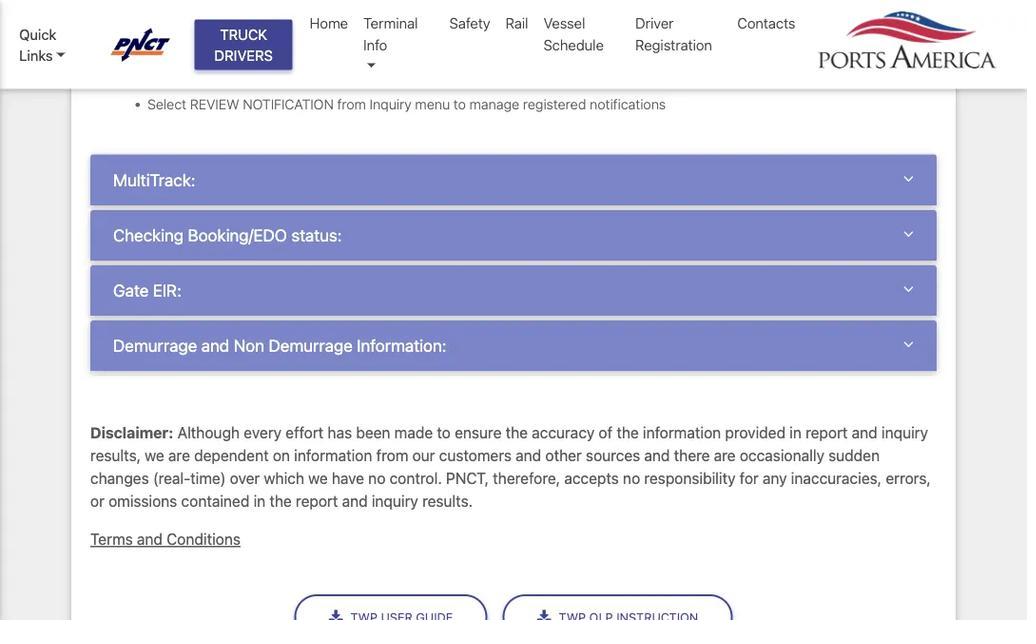 Task type: vqa. For each thing, say whether or not it's contained in the screenshot.
result
yes



Task type: locate. For each thing, give the bounding box(es) containing it.
non
[[234, 336, 265, 355]]

safety
[[450, 15, 491, 31]]

1 horizontal spatial no
[[623, 470, 641, 488]]

or inside although every effort has been made to ensure the accuracy of the information provided in report and inquiry results, we are dependent on information from our customers and other sources and there are occasionally sudden changes (real-time) over which we have no control. pnct, therefore, accepts no responsibility for any inaccuracies, errors, or omissions contained in the report and inquiry results.
[[90, 493, 105, 511]]

checking
[[113, 225, 184, 245]]

4 angle down image from the top
[[904, 336, 914, 353]]

summary
[[431, 26, 488, 42]]

2 are from the left
[[714, 447, 736, 465]]

0 vertical spatial in
[[790, 424, 802, 442]]

0 vertical spatial register
[[776, 3, 824, 19]]

0 vertical spatial containers
[[691, 3, 757, 19]]

to right driver registration link
[[760, 3, 773, 19]]

0 vertical spatial or
[[622, 3, 635, 19]]

1 vertical spatial in
[[254, 493, 266, 511]]

occasionally
[[740, 447, 825, 465]]

gate eir:
[[113, 281, 182, 300]]

information up 'there'
[[643, 424, 721, 442]]

0 horizontal spatial for
[[740, 470, 759, 488]]

1 horizontal spatial we
[[308, 470, 328, 488]]

0 horizontal spatial result
[[207, 3, 241, 19]]

1 horizontal spatial for
[[827, 3, 844, 19]]

and left non
[[201, 336, 229, 355]]

in down "over"
[[254, 493, 266, 511]]

availability
[[351, 3, 435, 19]]

angle down image for booking/edo
[[904, 225, 914, 242]]

1 demurrage from the left
[[113, 336, 197, 355]]

although every effort has been made to ensure the accuracy of the information provided in report and inquiry results, we are dependent on information from our customers and other sources and there are occasionally sudden changes (real-time) over which we have no control. pnct, therefore, accepts no responsibility for any inaccuracies, errors, or omissions contained in the report and inquiry results.
[[90, 424, 931, 511]]

from down been
[[376, 447, 409, 465]]

0 vertical spatial select
[[147, 49, 187, 65]]

0 vertical spatial for
[[827, 3, 844, 19]]

angle down image inside "checking booking/edo status:" "link"
[[904, 225, 914, 242]]

tab list
[[90, 0, 937, 376]]

demurrage and non demurrage information:
[[113, 336, 447, 355]]

0 vertical spatial request
[[302, 49, 353, 65]]

contacts link
[[730, 5, 804, 41]]

result
[[207, 3, 241, 19], [492, 26, 527, 42]]

1 angle down image from the top
[[904, 170, 914, 187]]

0 horizontal spatial inquiry
[[372, 493, 419, 511]]

1 horizontal spatial inquiry
[[882, 424, 929, 442]]

0 vertical spatial information
[[643, 424, 721, 442]]

information down has
[[294, 447, 372, 465]]

1 vertical spatial register
[[320, 73, 368, 89]]

1 vertical spatial of
[[599, 424, 613, 442]]

containers up registration
[[691, 3, 757, 19]]

and down have
[[342, 493, 368, 511]]

angle down image
[[904, 170, 914, 187], [904, 225, 914, 242], [904, 281, 914, 297], [904, 336, 914, 353]]

in up occasionally
[[790, 424, 802, 442]]

to right the made
[[437, 424, 451, 442]]

containers
[[691, 3, 757, 19], [306, 26, 371, 42]]

are right 'there'
[[714, 447, 736, 465]]

demurrage down gate eir:
[[113, 336, 197, 355]]

inquiry left menu
[[370, 96, 412, 112]]

from
[[375, 26, 404, 42], [269, 49, 298, 65], [337, 96, 366, 112], [376, 447, 409, 465]]

terminal info
[[364, 15, 418, 53]]

inquiry down 'control.' on the left bottom of the page
[[372, 493, 419, 511]]

the right from
[[183, 3, 203, 19]]

1 horizontal spatial or
[[622, 3, 635, 19]]

the down availability
[[407, 26, 427, 42]]

information:
[[357, 336, 447, 355]]

there
[[674, 447, 710, 465]]

2 select from the top
[[147, 96, 187, 112]]

1 vertical spatial we
[[308, 470, 328, 488]]

of inside although every effort has been made to ensure the accuracy of the information provided in report and inquiry results, we are dependent on information from our customers and other sources and there are occasionally sudden changes (real-time) over which we have no control. pnct, therefore, accepts no responsibility for any inaccuracies, errors, or omissions contained in the report and inquiry results.
[[599, 424, 613, 442]]

select
[[147, 49, 187, 65], [147, 96, 187, 112]]

we left have
[[308, 470, 328, 488]]

has
[[328, 424, 352, 442]]

1 vertical spatial request
[[205, 73, 256, 89]]

result up by
[[207, 3, 241, 19]]

or inside the from the result of a container availability inquiry user can select single or multiple containers to register for notifications by selecting containers from the summary result select radio button from request notification form above click the request button to register select review notification from inquiry menu to manage registered notifications
[[622, 3, 635, 19]]

1 horizontal spatial register
[[776, 3, 824, 19]]

which
[[264, 470, 304, 488]]

1 horizontal spatial request
[[302, 49, 353, 65]]

other
[[546, 447, 582, 465]]

info
[[364, 36, 388, 53]]

errors,
[[886, 470, 931, 488]]

inquiry up errors,
[[882, 424, 929, 442]]

3 angle down image from the top
[[904, 281, 914, 297]]

every
[[244, 424, 282, 442]]

gate
[[113, 281, 149, 300]]

0 horizontal spatial request
[[205, 73, 256, 89]]

report down have
[[296, 493, 338, 511]]

0 horizontal spatial inquiry
[[370, 96, 412, 112]]

of left a
[[245, 3, 258, 19]]

0 vertical spatial of
[[245, 3, 258, 19]]

result down user
[[492, 26, 527, 42]]

and up sudden
[[852, 424, 878, 442]]

1 horizontal spatial of
[[599, 424, 613, 442]]

0 horizontal spatial of
[[245, 3, 258, 19]]

are up (real-
[[168, 447, 190, 465]]

notifications up radio on the top
[[147, 26, 224, 42]]

1 horizontal spatial demurrage
[[269, 336, 353, 355]]

0 horizontal spatial or
[[90, 493, 105, 511]]

1 horizontal spatial containers
[[691, 3, 757, 19]]

1 horizontal spatial are
[[714, 447, 736, 465]]

vessel schedule
[[544, 15, 604, 53]]

0 vertical spatial notifications
[[147, 26, 224, 42]]

angle down image inside multitrack: link
[[904, 170, 914, 187]]

1 vertical spatial inquiry
[[370, 96, 412, 112]]

for inside although every effort has been made to ensure the accuracy of the information provided in report and inquiry results, we are dependent on information from our customers and other sources and there are occasionally sudden changes (real-time) over which we have no control. pnct, therefore, accepts no responsibility for any inaccuracies, errors, or omissions contained in the report and inquiry results.
[[740, 470, 759, 488]]

notifications right registered at right
[[590, 96, 666, 112]]

the down radio on the top
[[181, 73, 202, 89]]

angle down image for eir:
[[904, 281, 914, 297]]

by
[[227, 26, 242, 42]]

report
[[806, 424, 848, 442], [296, 493, 338, 511]]

no down sources
[[623, 470, 641, 488]]

angle down image inside the gate eir: link
[[904, 281, 914, 297]]

2 angle down image from the top
[[904, 225, 914, 242]]

demurrage right non
[[269, 336, 353, 355]]

0 horizontal spatial demurrage
[[113, 336, 197, 355]]

of up sources
[[599, 424, 613, 442]]

report up sudden
[[806, 424, 848, 442]]

1 vertical spatial notifications
[[590, 96, 666, 112]]

a
[[261, 3, 268, 19]]

select down click
[[147, 96, 187, 112]]

select up click
[[147, 49, 187, 65]]

rail
[[506, 15, 529, 31]]

1 horizontal spatial in
[[790, 424, 802, 442]]

information
[[643, 424, 721, 442], [294, 447, 372, 465]]

register
[[776, 3, 824, 19], [320, 73, 368, 89]]

button
[[225, 49, 266, 65], [260, 73, 301, 89]]

gate eir: link
[[113, 281, 914, 301]]

(real-
[[153, 470, 190, 488]]

1 horizontal spatial inquiry
[[438, 3, 480, 19]]

single
[[582, 3, 619, 19]]

to right menu
[[454, 96, 466, 112]]

safety link
[[442, 5, 498, 41]]

we up (real-
[[145, 447, 164, 465]]

button up notification on the left of page
[[260, 73, 301, 89]]

1 vertical spatial for
[[740, 470, 759, 488]]

request down the home at the top of page
[[302, 49, 353, 65]]

although
[[178, 424, 240, 442]]

time)
[[190, 470, 226, 488]]

pnct,
[[446, 470, 489, 488]]

1 vertical spatial select
[[147, 96, 187, 112]]

dependent
[[194, 447, 269, 465]]

have
[[332, 470, 365, 488]]

0 horizontal spatial are
[[168, 447, 190, 465]]

for left any
[[740, 470, 759, 488]]

2 demurrage from the left
[[269, 336, 353, 355]]

0 horizontal spatial information
[[294, 447, 372, 465]]

or down changes
[[90, 493, 105, 511]]

the up sources
[[617, 424, 639, 442]]

for right contacts
[[827, 3, 844, 19]]

provided
[[725, 424, 786, 442]]

0 vertical spatial report
[[806, 424, 848, 442]]

can
[[515, 3, 537, 19]]

multitrack: link
[[113, 170, 914, 190]]

no
[[369, 470, 386, 488], [623, 470, 641, 488]]

customers
[[439, 447, 512, 465]]

angle down image inside demurrage and non demurrage information: link
[[904, 336, 914, 353]]

vessel
[[544, 15, 586, 31]]

or
[[622, 3, 635, 19], [90, 493, 105, 511]]

0 vertical spatial inquiry
[[882, 424, 929, 442]]

1 vertical spatial report
[[296, 493, 338, 511]]

or right single
[[622, 3, 635, 19]]

demurrage
[[113, 336, 197, 355], [269, 336, 353, 355]]

terms
[[90, 531, 133, 549]]

containers down container
[[306, 26, 371, 42]]

inquiry up the summary
[[438, 3, 480, 19]]

vessel schedule link
[[536, 5, 628, 63]]

1 vertical spatial or
[[90, 493, 105, 511]]

1 vertical spatial containers
[[306, 26, 371, 42]]

button down truck
[[225, 49, 266, 65]]

control.
[[390, 470, 442, 488]]

we
[[145, 447, 164, 465], [308, 470, 328, 488]]

no right have
[[369, 470, 386, 488]]

truck drivers link
[[195, 19, 293, 70]]

inquiry
[[882, 424, 929, 442], [372, 493, 419, 511]]

from down selecting
[[269, 49, 298, 65]]

home
[[310, 15, 348, 31]]

of
[[245, 3, 258, 19], [599, 424, 613, 442]]

1 no from the left
[[369, 470, 386, 488]]

home link
[[302, 5, 356, 41]]

from inside although every effort has been made to ensure the accuracy of the information provided in report and inquiry results, we are dependent on information from our customers and other sources and there are occasionally sudden changes (real-time) over which we have no control. pnct, therefore, accepts no responsibility for any inaccuracies, errors, or omissions contained in the report and inquiry results.
[[376, 447, 409, 465]]

1 vertical spatial result
[[492, 26, 527, 42]]

0 vertical spatial we
[[145, 447, 164, 465]]

request up the review
[[205, 73, 256, 89]]

request
[[302, 49, 353, 65], [205, 73, 256, 89]]

and
[[201, 336, 229, 355], [852, 424, 878, 442], [516, 447, 542, 465], [645, 447, 670, 465], [342, 493, 368, 511], [137, 531, 163, 549]]

1 vertical spatial information
[[294, 447, 372, 465]]

0 horizontal spatial no
[[369, 470, 386, 488]]



Task type: describe. For each thing, give the bounding box(es) containing it.
0 horizontal spatial notifications
[[147, 26, 224, 42]]

notification
[[243, 96, 334, 112]]

terms and conditions
[[90, 531, 241, 549]]

menu
[[415, 96, 450, 112]]

user
[[484, 3, 511, 19]]

0 horizontal spatial containers
[[306, 26, 371, 42]]

results.
[[423, 493, 473, 511]]

click
[[147, 73, 178, 89]]

quick links
[[19, 25, 57, 64]]

checking booking/edo status: link
[[113, 225, 914, 245]]

0 horizontal spatial report
[[296, 493, 338, 511]]

booking/edo
[[188, 225, 287, 245]]

from down notification
[[337, 96, 366, 112]]

accuracy
[[532, 424, 595, 442]]

our
[[413, 447, 435, 465]]

for inside the from the result of a container availability inquiry user can select single or multiple containers to register for notifications by selecting containers from the summary result select radio button from request notification form above click the request button to register select review notification from inquiry menu to manage registered notifications
[[827, 3, 844, 19]]

0 horizontal spatial in
[[254, 493, 266, 511]]

omissions
[[109, 493, 177, 511]]

links
[[19, 47, 53, 64]]

accepts
[[565, 470, 619, 488]]

schedule
[[544, 36, 604, 53]]

truck
[[220, 25, 268, 42]]

sources
[[586, 447, 641, 465]]

and inside tab list
[[201, 336, 229, 355]]

over
[[230, 470, 260, 488]]

therefore,
[[493, 470, 561, 488]]

select
[[541, 3, 579, 19]]

download image
[[537, 610, 559, 620]]

download image
[[329, 610, 351, 620]]

drivers
[[215, 47, 273, 64]]

0 vertical spatial button
[[225, 49, 266, 65]]

registered
[[523, 96, 587, 112]]

above
[[464, 49, 502, 65]]

quick links link
[[19, 23, 93, 66]]

any
[[763, 470, 787, 488]]

to up notification on the left of page
[[304, 73, 317, 89]]

checking booking/edo status:
[[113, 225, 342, 245]]

1 vertical spatial button
[[260, 73, 301, 89]]

disclaimer:
[[90, 424, 174, 442]]

the down which
[[270, 493, 292, 511]]

to inside although every effort has been made to ensure the accuracy of the information provided in report and inquiry results, we are dependent on information from our customers and other sources and there are occasionally sudden changes (real-time) over which we have no control. pnct, therefore, accepts no responsibility for any inaccuracies, errors, or omissions contained in the report and inquiry results.
[[437, 424, 451, 442]]

on
[[273, 447, 290, 465]]

been
[[356, 424, 391, 442]]

eir:
[[153, 281, 182, 300]]

demurrage and non demurrage information: link
[[113, 336, 914, 356]]

sudden
[[829, 447, 880, 465]]

container
[[272, 3, 347, 19]]

terminal
[[364, 15, 418, 31]]

contacts
[[738, 15, 796, 31]]

0 horizontal spatial register
[[320, 73, 368, 89]]

radio
[[190, 49, 221, 65]]

driver registration
[[636, 15, 713, 53]]

results,
[[90, 447, 141, 465]]

driver registration link
[[628, 5, 730, 63]]

from up notification
[[375, 26, 404, 42]]

responsibility
[[645, 470, 736, 488]]

ensure
[[455, 424, 502, 442]]

1 horizontal spatial information
[[643, 424, 721, 442]]

the right the ensure at the left bottom of page
[[506, 424, 528, 442]]

0 horizontal spatial we
[[145, 447, 164, 465]]

inaccuracies,
[[791, 470, 882, 488]]

contained
[[181, 493, 250, 511]]

quick
[[19, 25, 57, 42]]

registration
[[636, 36, 713, 53]]

0 vertical spatial result
[[207, 3, 241, 19]]

multitrack:
[[113, 170, 195, 189]]

from
[[147, 3, 179, 19]]

from the result of a container availability inquiry user can select single or multiple containers to register for notifications by selecting containers from the summary result select radio button from request notification form above click the request button to register select review notification from inquiry menu to manage registered notifications
[[147, 3, 844, 112]]

1 horizontal spatial report
[[806, 424, 848, 442]]

conditions
[[167, 531, 241, 549]]

and up 'therefore,'
[[516, 447, 542, 465]]

and right terms
[[137, 531, 163, 549]]

review
[[190, 96, 239, 112]]

notification
[[357, 49, 428, 65]]

manage
[[470, 96, 520, 112]]

0 vertical spatial inquiry
[[438, 3, 480, 19]]

form
[[431, 49, 460, 65]]

status:
[[292, 225, 342, 245]]

effort
[[286, 424, 324, 442]]

rail link
[[498, 5, 536, 41]]

changes
[[90, 470, 149, 488]]

of inside the from the result of a container availability inquiry user can select single or multiple containers to register for notifications by selecting containers from the summary result select radio button from request notification form above click the request button to register select review notification from inquiry menu to manage registered notifications
[[245, 3, 258, 19]]

terminal info link
[[356, 5, 442, 84]]

made
[[395, 424, 433, 442]]

and left 'there'
[[645, 447, 670, 465]]

1 are from the left
[[168, 447, 190, 465]]

1 horizontal spatial result
[[492, 26, 527, 42]]

2 no from the left
[[623, 470, 641, 488]]

driver
[[636, 15, 674, 31]]

1 vertical spatial inquiry
[[372, 493, 419, 511]]

multiple
[[639, 3, 688, 19]]

truck drivers
[[215, 25, 273, 64]]

1 horizontal spatial notifications
[[590, 96, 666, 112]]

angle down image for and
[[904, 336, 914, 353]]

1 select from the top
[[147, 49, 187, 65]]

tab list containing multitrack:
[[90, 0, 937, 376]]

selecting
[[246, 26, 302, 42]]

terms and conditions link
[[90, 531, 241, 549]]



